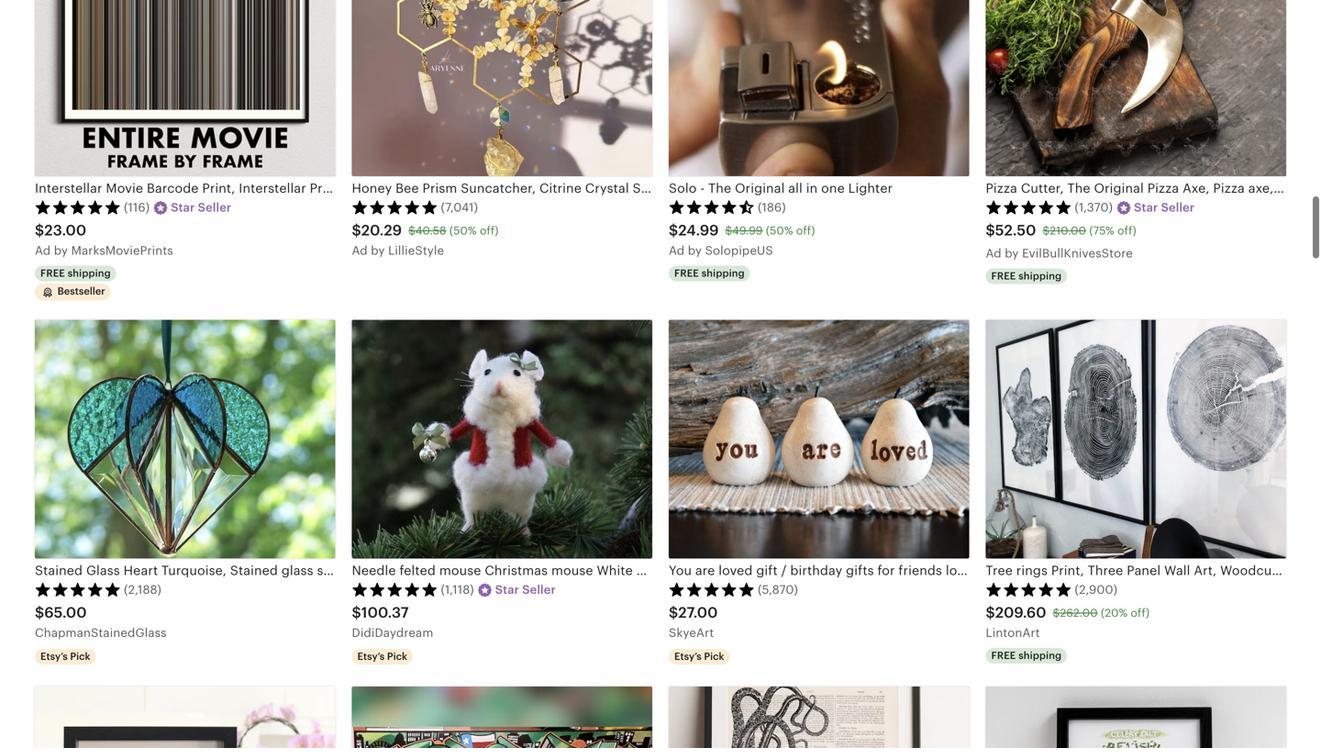 Task type: vqa. For each thing, say whether or not it's contained in the screenshot.
more
no



Task type: locate. For each thing, give the bounding box(es) containing it.
d down 24.99
[[677, 244, 685, 257]]

(2,188)
[[124, 583, 162, 597]]

d inside $ 23.00 a d b y marksmovieprints
[[43, 244, 51, 257]]

b down 24.99
[[688, 244, 696, 257]]

d down 20.29
[[360, 244, 368, 257]]

0 horizontal spatial star seller
[[171, 201, 232, 215]]

etsy's
[[40, 651, 68, 662], [358, 651, 385, 662], [675, 651, 702, 662]]

pick for 100.37
[[387, 651, 408, 662]]

$ 24.99 $ 49.99 (50% off) a d b y solopipeus
[[669, 222, 816, 257]]

free shipping down a d b y evilbullknivesstore
[[992, 270, 1062, 282]]

b down 52.50
[[1005, 246, 1013, 260]]

0 horizontal spatial (50%
[[450, 224, 477, 237]]

original
[[735, 181, 785, 195]]

(75%
[[1090, 224, 1115, 237]]

5 out of 5 stars image up 52.50
[[986, 199, 1073, 214]]

5 out of 5 stars image up 23.00
[[35, 199, 121, 214]]

(50% for 20.29
[[450, 224, 477, 237]]

etsy's down 65.00
[[40, 651, 68, 662]]

1 pick from the left
[[70, 651, 90, 662]]

3 etsy's pick from the left
[[675, 651, 725, 662]]

off) for 24.99
[[797, 224, 816, 237]]

40.58
[[416, 224, 447, 237]]

$ 100.37 dididaydream
[[352, 604, 434, 640]]

stained glass  heart turquoise, stained glass suncatcher, heart ornament,bevel heart, turquoise heart, heart suncatcher, wedding gift image
[[35, 320, 336, 558]]

one
[[822, 181, 845, 195]]

3 pick from the left
[[704, 651, 725, 662]]

5 out of 5 stars image up 20.29
[[352, 199, 438, 214]]

honey bee prism suncatcher, citrine crystal sun catcher, charming decor, christmas gift for mom, handmade charming gift, suncatcher gift image
[[352, 0, 653, 176]]

0 horizontal spatial star
[[171, 201, 195, 215]]

a
[[35, 244, 43, 257], [352, 244, 360, 257], [669, 244, 677, 257], [986, 246, 995, 260]]

a left marksmovieprints
[[35, 244, 43, 257]]

0 horizontal spatial seller
[[198, 201, 232, 215]]

(20%
[[1102, 607, 1128, 619]]

1 (50% from the left
[[450, 224, 477, 237]]

shipping down the lintonart
[[1019, 650, 1062, 662]]

skyeart
[[669, 626, 714, 640]]

5 out of 5 stars image up 209.60 at the bottom right of the page
[[986, 582, 1073, 597]]

(50%
[[450, 224, 477, 237], [766, 224, 794, 237]]

y down 20.29
[[379, 244, 385, 257]]

4.5 out of 5 stars image
[[669, 199, 755, 214]]

etsy's pick
[[40, 651, 90, 662], [358, 651, 408, 662], [675, 651, 725, 662]]

etsy's pick for 65.00
[[40, 651, 90, 662]]

0 horizontal spatial etsy's
[[40, 651, 68, 662]]

pick down dididaydream
[[387, 651, 408, 662]]

shipping down a d b y evilbullknivesstore
[[1019, 270, 1062, 282]]

(50% inside $ 24.99 $ 49.99 (50% off) a d b y solopipeus
[[766, 224, 794, 237]]

5 out of 5 stars image for (5,870)
[[669, 582, 755, 597]]

1 etsy's pick from the left
[[40, 651, 90, 662]]

off) inside $ 209.60 $ 262.00 (20% off) lintonart
[[1131, 607, 1150, 619]]

free shipping up bestseller
[[40, 268, 111, 279]]

y down 24.99
[[696, 244, 702, 257]]

etsy's pick for 27.00
[[675, 651, 725, 662]]

free shipping
[[40, 268, 111, 279], [675, 268, 745, 279], [992, 270, 1062, 282], [992, 650, 1062, 662]]

2 horizontal spatial etsy's pick
[[675, 651, 725, 662]]

seller right '(116)'
[[198, 201, 232, 215]]

free shipping down solopipeus on the right of the page
[[675, 268, 745, 279]]

shipping for 24.99
[[702, 268, 745, 279]]

off) down in
[[797, 224, 816, 237]]

27.00
[[679, 604, 718, 621]]

(116)
[[124, 201, 150, 215]]

2 pick from the left
[[387, 651, 408, 662]]

1 horizontal spatial etsy's pick
[[358, 651, 408, 662]]

a inside $ 23.00 a d b y marksmovieprints
[[35, 244, 43, 257]]

pebble art couple with 2 dogs, pebble art family of 2 with dogs, valentine's gift, pebble art dogs, mothers day gift, pebble art couple image
[[35, 687, 336, 748]]

seller right (1,118)
[[523, 583, 556, 597]]

lilliestyle
[[388, 244, 444, 257]]

2 etsy's from the left
[[358, 651, 385, 662]]

star
[[171, 201, 195, 215], [1135, 201, 1159, 215], [495, 583, 520, 597]]

seller right (1,370)
[[1162, 201, 1195, 215]]

0 horizontal spatial etsy's pick
[[40, 651, 90, 662]]

y down 52.50
[[1013, 246, 1019, 260]]

2 horizontal spatial seller
[[1162, 201, 1195, 215]]

y down 23.00
[[61, 244, 68, 257]]

star seller right '(116)'
[[171, 201, 232, 215]]

star right '(116)'
[[171, 201, 195, 215]]

d inside $ 24.99 $ 49.99 (50% off) a d b y solopipeus
[[677, 244, 685, 257]]

y
[[61, 244, 68, 257], [379, 244, 385, 257], [696, 244, 702, 257], [1013, 246, 1019, 260]]

off) right (75%
[[1118, 224, 1137, 237]]

off) inside $ 20.29 $ 40.58 (50% off) a d b y lilliestyle
[[480, 224, 499, 237]]

$ inside $ 100.37 dididaydream
[[352, 604, 361, 621]]

y inside $ 23.00 a d b y marksmovieprints
[[61, 244, 68, 257]]

star right (1,370)
[[1135, 201, 1159, 215]]

a down $ 52.50 $ 210.00 (75% off)
[[986, 246, 995, 260]]

shipping
[[68, 268, 111, 279], [702, 268, 745, 279], [1019, 270, 1062, 282], [1019, 650, 1062, 662]]

free shipping for 209.60
[[992, 650, 1062, 662]]

etsy's pick down skyeart
[[675, 651, 725, 662]]

2 etsy's pick from the left
[[358, 651, 408, 662]]

a down '4.5 out of 5 stars' image
[[669, 244, 677, 257]]

b down 20.29
[[371, 244, 379, 257]]

3 etsy's from the left
[[675, 651, 702, 662]]

1 horizontal spatial pick
[[387, 651, 408, 662]]

etsy's down skyeart
[[675, 651, 702, 662]]

off) right 40.58
[[480, 224, 499, 237]]

b inside $ 23.00 a d b y marksmovieprints
[[54, 244, 62, 257]]

etsy's pick down chapmanstainedglass
[[40, 651, 90, 662]]

star right (1,118)
[[495, 583, 520, 597]]

in
[[807, 181, 818, 195]]

etsy's down dididaydream
[[358, 651, 385, 662]]

1 horizontal spatial star seller
[[495, 583, 556, 597]]

d down 52.50
[[994, 246, 1002, 260]]

seller for 23.00
[[198, 201, 232, 215]]

seller
[[198, 201, 232, 215], [1162, 201, 1195, 215], [523, 583, 556, 597]]

5 out of 5 stars image up 27.00
[[669, 582, 755, 597]]

$ inside $ 23.00 a d b y marksmovieprints
[[35, 222, 44, 239]]

(50% down (7,041) on the top left of the page
[[450, 224, 477, 237]]

5 out of 5 stars image up 65.00
[[35, 582, 121, 597]]

2 horizontal spatial star
[[1135, 201, 1159, 215]]

star seller for 23.00
[[171, 201, 232, 215]]

2 horizontal spatial etsy's
[[675, 651, 702, 662]]

y inside $ 24.99 $ 49.99 (50% off) a d b y solopipeus
[[696, 244, 702, 257]]

5 out of 5 stars image for (1,118)
[[352, 582, 438, 597]]

off) for 209.60
[[1131, 607, 1150, 619]]

$
[[35, 222, 44, 239], [352, 222, 361, 239], [669, 222, 679, 239], [986, 222, 996, 239], [409, 224, 416, 237], [726, 224, 733, 237], [1043, 224, 1050, 237], [35, 604, 44, 621], [352, 604, 361, 621], [669, 604, 679, 621], [986, 604, 996, 621], [1053, 607, 1061, 619]]

23.00
[[44, 222, 86, 239]]

etsy's pick down dididaydream
[[358, 651, 408, 662]]

star seller
[[171, 201, 232, 215], [1135, 201, 1195, 215], [495, 583, 556, 597]]

tree rings print, three panel wall art, woodcut print, lumber, tree of life, sacred geometry, live edge, shabby tree, each 24x36 inches image
[[986, 320, 1287, 558]]

free for 209.60
[[992, 650, 1017, 662]]

free down 52.50
[[992, 270, 1017, 282]]

65.00
[[44, 604, 87, 621]]

star seller right (1,370)
[[1135, 201, 1195, 215]]

1 horizontal spatial star
[[495, 583, 520, 597]]

star seller right (1,118)
[[495, 583, 556, 597]]

b down 23.00
[[54, 244, 62, 257]]

0 horizontal spatial pick
[[70, 651, 90, 662]]

pick for 27.00
[[704, 651, 725, 662]]

solo
[[669, 181, 697, 195]]

52.50
[[996, 222, 1037, 239]]

5 out of 5 stars image for (116)
[[35, 199, 121, 214]]

d down 23.00
[[43, 244, 51, 257]]

free shipping down the lintonart
[[992, 650, 1062, 662]]

chicago hot dog diagram watercolor print // hotdog image
[[986, 687, 1287, 748]]

free
[[40, 268, 65, 279], [675, 268, 699, 279], [992, 270, 1017, 282], [992, 650, 1017, 662]]

(50% down the (186)
[[766, 224, 794, 237]]

1 horizontal spatial (50%
[[766, 224, 794, 237]]

(50% inside $ 20.29 $ 40.58 (50% off) a d b y lilliestyle
[[450, 224, 477, 237]]

1 horizontal spatial etsy's
[[358, 651, 385, 662]]

b inside $ 24.99 $ 49.99 (50% off) a d b y solopipeus
[[688, 244, 696, 257]]

2 horizontal spatial pick
[[704, 651, 725, 662]]

a left lilliestyle
[[352, 244, 360, 257]]

star for 23.00
[[171, 201, 195, 215]]

free down the lintonart
[[992, 650, 1017, 662]]

solo - the original all in one lighter image
[[669, 0, 970, 176]]

chapmanstainedglass
[[35, 626, 167, 640]]

1 horizontal spatial seller
[[523, 583, 556, 597]]

pick
[[70, 651, 90, 662], [387, 651, 408, 662], [704, 651, 725, 662]]

shipping down solopipeus on the right of the page
[[702, 268, 745, 279]]

1 etsy's from the left
[[40, 651, 68, 662]]

pick down chapmanstainedglass
[[70, 651, 90, 662]]

off) inside $ 52.50 $ 210.00 (75% off)
[[1118, 224, 1137, 237]]

pick for 65.00
[[70, 651, 90, 662]]

b
[[54, 244, 62, 257], [371, 244, 379, 257], [688, 244, 696, 257], [1005, 246, 1013, 260]]

free down 24.99
[[675, 268, 699, 279]]

(1,118)
[[441, 583, 474, 597]]

off) inside $ 24.99 $ 49.99 (50% off) a d b y solopipeus
[[797, 224, 816, 237]]

5 out of 5 stars image up 100.37
[[352, 582, 438, 597]]

5 out of 5 stars image
[[35, 199, 121, 214], [352, 199, 438, 214], [986, 199, 1073, 214], [35, 582, 121, 597], [352, 582, 438, 597], [669, 582, 755, 597], [986, 582, 1073, 597]]

pick down skyeart
[[704, 651, 725, 662]]

a d b y evilbullknivesstore
[[986, 246, 1134, 260]]

d
[[43, 244, 51, 257], [360, 244, 368, 257], [677, 244, 685, 257], [994, 246, 1002, 260]]

262.00
[[1061, 607, 1098, 619]]

off) right (20%
[[1131, 607, 1150, 619]]

off)
[[480, 224, 499, 237], [797, 224, 816, 237], [1118, 224, 1137, 237], [1131, 607, 1150, 619]]

free shipping for 52.50
[[992, 270, 1062, 282]]

y inside $ 20.29 $ 40.58 (50% off) a d b y lilliestyle
[[379, 244, 385, 257]]

shipping up bestseller
[[68, 268, 111, 279]]

2 (50% from the left
[[766, 224, 794, 237]]

bestseller
[[58, 286, 105, 297]]



Task type: describe. For each thing, give the bounding box(es) containing it.
$ 65.00 chapmanstainedglass
[[35, 604, 167, 640]]

$ inside $ 27.00 skyeart
[[669, 604, 679, 621]]

custom graffiti canvas personalized gift name mural painted hangable wall art spray paint acrylic large sign image
[[352, 687, 653, 748]]

(2,900)
[[1075, 583, 1118, 597]]

solo - the original all in one lighter
[[669, 181, 893, 195]]

210.00
[[1050, 224, 1087, 237]]

off) for 20.29
[[480, 224, 499, 237]]

209.60
[[996, 604, 1047, 621]]

etsy's for 27.00
[[675, 651, 702, 662]]

free for 24.99
[[675, 268, 699, 279]]

etsy's for 100.37
[[358, 651, 385, 662]]

$ 52.50 $ 210.00 (75% off)
[[986, 222, 1137, 239]]

marksmovieprints
[[71, 244, 173, 257]]

(7,041)
[[441, 201, 478, 215]]

etsy's for 65.00
[[40, 651, 68, 662]]

lintonart
[[986, 626, 1041, 640]]

free shipping for 24.99
[[675, 268, 745, 279]]

all
[[789, 181, 803, 195]]

dididaydream
[[352, 626, 434, 640]]

free for 52.50
[[992, 270, 1017, 282]]

shipping for 52.50
[[1019, 270, 1062, 282]]

star seller for 100.37
[[495, 583, 556, 597]]

2 horizontal spatial star seller
[[1135, 201, 1195, 215]]

(1,370)
[[1075, 201, 1114, 215]]

d inside $ 20.29 $ 40.58 (50% off) a d b y lilliestyle
[[360, 244, 368, 257]]

(5,870)
[[758, 583, 799, 597]]

24.99
[[679, 222, 719, 239]]

free up bestseller
[[40, 268, 65, 279]]

5 out of 5 stars image for (7,041)
[[352, 199, 438, 214]]

$ inside $ 65.00 chapmanstainedglass
[[35, 604, 44, 621]]

$ 23.00 a d b y marksmovieprints
[[35, 222, 173, 257]]

20.29
[[361, 222, 402, 239]]

5 out of 5 stars image for (2,188)
[[35, 582, 121, 597]]

the
[[709, 181, 732, 195]]

shipping for 209.60
[[1019, 650, 1062, 662]]

100.37
[[361, 604, 409, 621]]

(50% for 24.99
[[766, 224, 794, 237]]

star for 100.37
[[495, 583, 520, 597]]

-
[[701, 181, 705, 195]]

$ 20.29 $ 40.58 (50% off) a d b y lilliestyle
[[352, 222, 499, 257]]

you are loved gift / birthday gifts for friends loved ones / sweet gift for women grandma / teenager gift for girls / farmhouse rustic decor image
[[669, 320, 970, 558]]

etsy's pick for 100.37
[[358, 651, 408, 662]]

solopipeus
[[706, 244, 774, 257]]

b inside $ 20.29 $ 40.58 (50% off) a d b y lilliestyle
[[371, 244, 379, 257]]

original art - octopus in love print - octopus art - new home gift - sea animal print - love wall art - bedroom decor teens - sea067 image
[[669, 687, 970, 748]]

a inside $ 24.99 $ 49.99 (50% off) a d b y solopipeus
[[669, 244, 677, 257]]

interstellar movie barcode print, interstellar print, interstellar poster, christopher nolan prints, film student gifts, movie buff gifts image
[[35, 0, 336, 176]]

$ 209.60 $ 262.00 (20% off) lintonart
[[986, 604, 1150, 640]]

$ inside $ 52.50 $ 210.00 (75% off)
[[1043, 224, 1050, 237]]

evilbullknivesstore
[[1023, 246, 1134, 260]]

$ 27.00 skyeart
[[669, 604, 718, 640]]

needle felted mouse christmas mouse white mouse needle felted animal christmas decor birthday gift home decor image
[[352, 320, 653, 558]]

49.99
[[733, 224, 763, 237]]

pizza cutter, the original pizza axe, pizza axe,  viking pizza cutter axe, slicer, ulu knife, chopper, gift for father image
[[986, 0, 1287, 176]]

lighter
[[849, 181, 893, 195]]

5 out of 5 stars image for (1,370)
[[986, 199, 1073, 214]]

off) for 52.50
[[1118, 224, 1137, 237]]

5 out of 5 stars image for (2,900)
[[986, 582, 1073, 597]]

seller for 100.37
[[523, 583, 556, 597]]

a inside $ 20.29 $ 40.58 (50% off) a d b y lilliestyle
[[352, 244, 360, 257]]

(186)
[[758, 201, 786, 215]]



